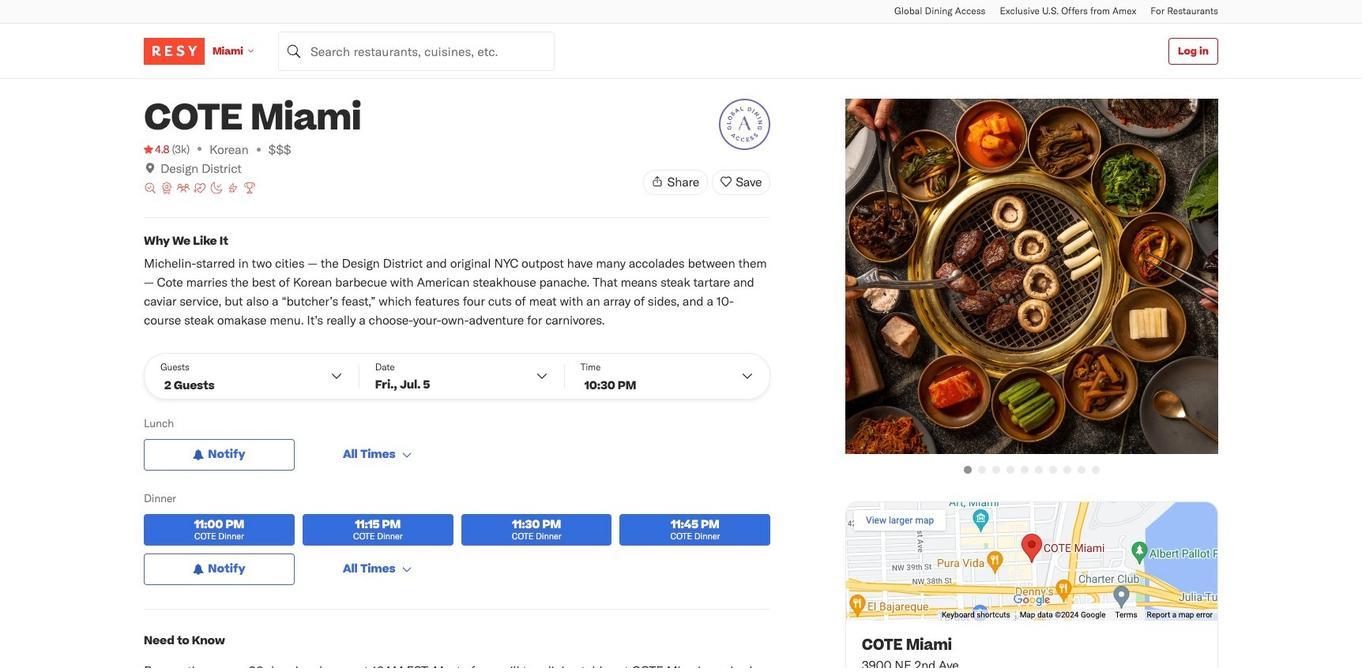 Task type: locate. For each thing, give the bounding box(es) containing it.
4.8 out of 5 stars image
[[144, 141, 169, 157]]

None field
[[278, 31, 555, 71]]



Task type: describe. For each thing, give the bounding box(es) containing it.
Search restaurants, cuisines, etc. text field
[[278, 31, 555, 71]]



Task type: vqa. For each thing, say whether or not it's contained in the screenshot.
(1.8k) reviews element
no



